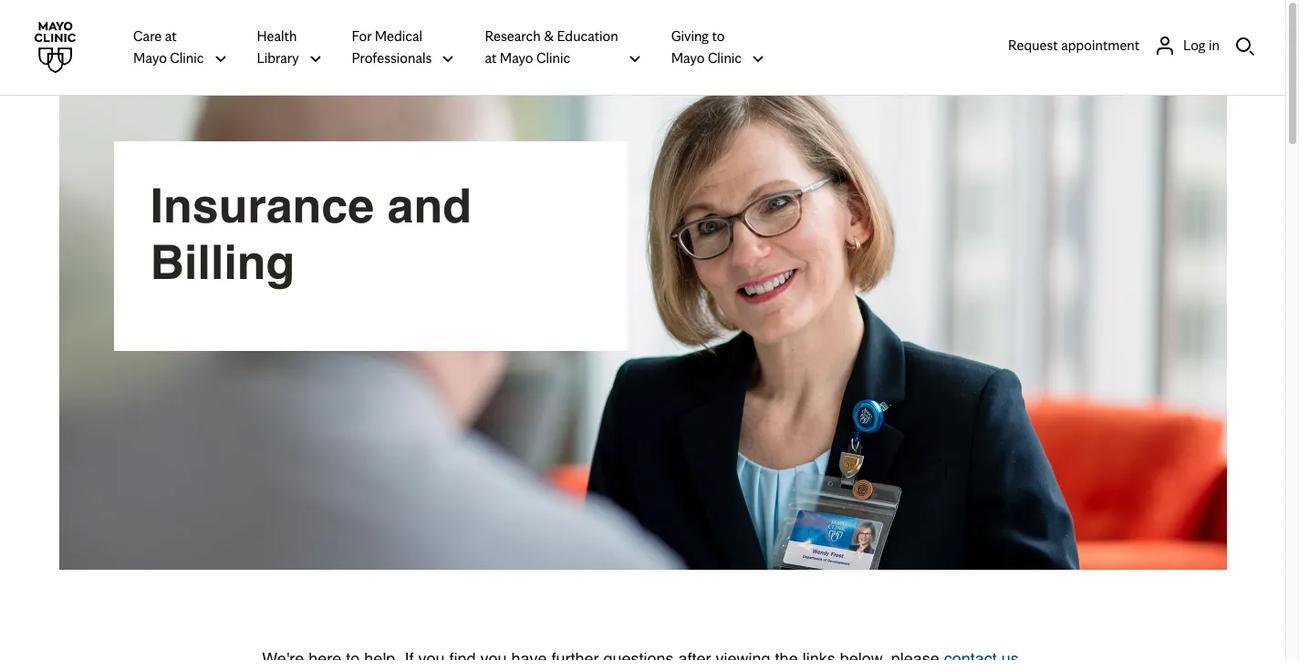 Task type: vqa. For each thing, say whether or not it's contained in the screenshot.
'Health Library' Dropdown Button
yes



Task type: describe. For each thing, give the bounding box(es) containing it.
and
[[387, 179, 472, 234]]

professionals
[[352, 49, 432, 67]]

clinic for giving to mayo clinic
[[708, 49, 742, 67]]

mayo clinic home page image
[[29, 22, 80, 73]]

care at mayo clinic
[[133, 27, 204, 67]]

research
[[485, 27, 541, 45]]

clinic for care at mayo clinic
[[170, 49, 204, 67]]

health library
[[257, 27, 299, 67]]

in
[[1209, 36, 1220, 53]]

appointment
[[1061, 36, 1140, 53]]

insurance and billing
[[150, 179, 472, 290]]

request appointment link
[[1008, 34, 1140, 56]]

clinic inside research & education at mayo clinic
[[537, 49, 570, 67]]

log in link
[[1154, 34, 1220, 56]]

for medical professionals
[[352, 27, 432, 67]]

request appointment
[[1008, 36, 1140, 53]]

mayo inside research & education at mayo clinic
[[500, 49, 533, 67]]

&
[[544, 27, 554, 45]]

billing
[[150, 235, 295, 290]]

Log in text field
[[1184, 34, 1220, 56]]

care at mayo clinic button
[[133, 25, 228, 70]]

medical
[[375, 27, 423, 45]]



Task type: locate. For each thing, give the bounding box(es) containing it.
0 horizontal spatial clinic
[[170, 49, 204, 67]]

research & education at mayo clinic
[[485, 27, 618, 67]]

Request appointment text field
[[1008, 34, 1140, 56]]

at right care
[[165, 27, 177, 45]]

2 horizontal spatial mayo
[[671, 49, 705, 67]]

0 horizontal spatial mayo
[[133, 49, 167, 67]]

clinic down the to
[[708, 49, 742, 67]]

clinic inside care at mayo clinic
[[170, 49, 204, 67]]

mayo for giving to mayo clinic
[[671, 49, 705, 67]]

2 clinic from the left
[[537, 49, 570, 67]]

mayo down giving
[[671, 49, 705, 67]]

log in
[[1184, 36, 1220, 53]]

1 horizontal spatial at
[[485, 49, 497, 67]]

mayo down care
[[133, 49, 167, 67]]

giving to mayo clinic
[[671, 27, 742, 67]]

health library button
[[257, 25, 323, 70]]

to
[[712, 27, 725, 45]]

1 mayo from the left
[[133, 49, 167, 67]]

mayo for care at mayo clinic
[[133, 49, 167, 67]]

3 clinic from the left
[[708, 49, 742, 67]]

clinic
[[170, 49, 204, 67], [537, 49, 570, 67], [708, 49, 742, 67]]

health
[[257, 27, 297, 45]]

mayo
[[133, 49, 167, 67], [500, 49, 533, 67], [671, 49, 705, 67]]

clinic inside 'giving to mayo clinic'
[[708, 49, 742, 67]]

log
[[1184, 36, 1206, 53]]

giving to mayo clinic button
[[671, 25, 766, 70]]

clinic down the & on the left top of page
[[537, 49, 570, 67]]

at inside research & education at mayo clinic
[[485, 49, 497, 67]]

request
[[1008, 36, 1058, 53]]

2 horizontal spatial clinic
[[708, 49, 742, 67]]

insurance
[[150, 179, 374, 234]]

education
[[557, 27, 618, 45]]

3 mayo from the left
[[671, 49, 705, 67]]

1 vertical spatial at
[[485, 49, 497, 67]]

at inside care at mayo clinic
[[165, 27, 177, 45]]

mayo inside care at mayo clinic
[[133, 49, 167, 67]]

library
[[257, 49, 299, 67]]

0 horizontal spatial at
[[165, 27, 177, 45]]

mayo down research
[[500, 49, 533, 67]]

for medical professionals button
[[352, 25, 456, 70]]

1 horizontal spatial clinic
[[537, 49, 570, 67]]

research & education at mayo clinic button
[[485, 25, 642, 70]]

clinic left 'library'
[[170, 49, 204, 67]]

1 horizontal spatial mayo
[[500, 49, 533, 67]]

giving
[[671, 27, 709, 45]]

0 vertical spatial at
[[165, 27, 177, 45]]

1 clinic from the left
[[170, 49, 204, 67]]

mayo inside 'giving to mayo clinic'
[[671, 49, 705, 67]]

care
[[133, 27, 162, 45]]

2 mayo from the left
[[500, 49, 533, 67]]

for
[[352, 27, 372, 45]]

at down research
[[485, 49, 497, 67]]

at
[[165, 27, 177, 45], [485, 49, 497, 67]]



